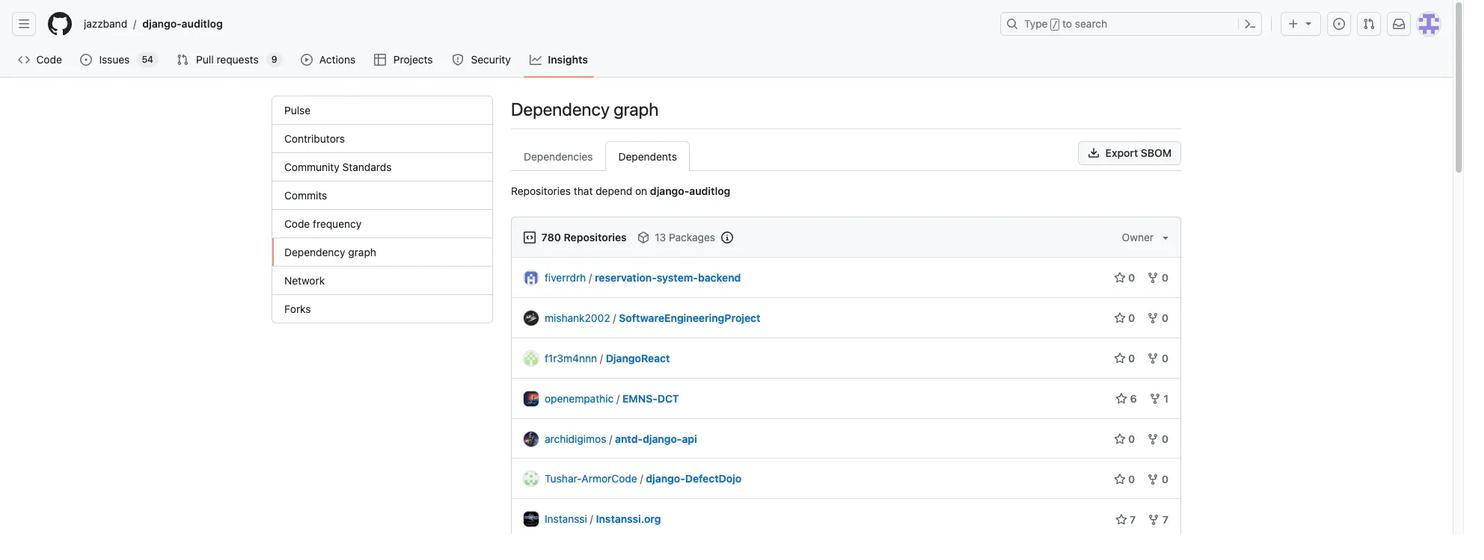 Task type: locate. For each thing, give the bounding box(es) containing it.
0 horizontal spatial code
[[36, 53, 62, 66]]

system-
[[657, 272, 698, 284]]

/ right f1r3m4nnn link
[[600, 352, 603, 365]]

0 vertical spatial auditlog
[[182, 17, 223, 30]]

dependency down code frequency
[[284, 246, 345, 259]]

1 horizontal spatial dependency graph
[[511, 99, 659, 120]]

pull
[[196, 53, 214, 66]]

issue opened image for git pull request icon to the right
[[1333, 18, 1345, 30]]

6
[[1127, 393, 1137, 406]]

0 vertical spatial repositories
[[511, 185, 571, 198]]

repositories right 780
[[564, 231, 627, 244]]

requests
[[217, 53, 259, 66]]

standards
[[342, 161, 392, 174]]

auditlog
[[182, 17, 223, 30], [689, 185, 730, 198]]

2 7 from the left
[[1160, 514, 1169, 527]]

repo forked image
[[1147, 313, 1159, 325], [1147, 353, 1159, 365], [1149, 394, 1161, 406], [1147, 474, 1159, 486], [1148, 515, 1160, 527]]

1 horizontal spatial issue opened image
[[1333, 18, 1345, 30]]

auditlog up warning element
[[689, 185, 730, 198]]

star image
[[1114, 353, 1126, 365], [1114, 474, 1126, 486], [1115, 515, 1127, 527]]

1 vertical spatial dependency
[[284, 246, 345, 259]]

issue opened image
[[1333, 18, 1345, 30], [80, 54, 92, 66]]

/ inside jazzband / django-auditlog
[[133, 18, 136, 30]]

1 vertical spatial star image
[[1114, 474, 1126, 486]]

forks
[[284, 303, 311, 316]]

security link
[[446, 49, 518, 71]]

issue opened image left issues
[[80, 54, 92, 66]]

/ for django-
[[133, 18, 136, 30]]

mishank2002
[[545, 312, 610, 325]]

django- right on
[[650, 185, 689, 198]]

owner button
[[1122, 230, 1172, 245]]

dependencies
[[524, 150, 593, 163]]

/
[[133, 18, 136, 30], [1053, 19, 1058, 30], [589, 272, 592, 284], [613, 312, 616, 325], [600, 352, 603, 365], [617, 393, 620, 405], [609, 433, 612, 446], [640, 473, 643, 486], [590, 514, 593, 526]]

1 horizontal spatial auditlog
[[689, 185, 730, 198]]

code image
[[18, 54, 30, 66]]

/ for antd-
[[609, 433, 612, 446]]

0 horizontal spatial dependency graph
[[284, 246, 376, 259]]

1 horizontal spatial graph
[[614, 99, 659, 120]]

1 horizontal spatial dependency
[[511, 99, 610, 120]]

triangle down image
[[1303, 17, 1315, 29]]

2 repo forked image from the top
[[1147, 434, 1159, 446]]

graph up dependents link
[[614, 99, 659, 120]]

dependency graph down frequency
[[284, 246, 376, 259]]

1 vertical spatial code
[[284, 218, 310, 230]]

code down commits
[[284, 218, 310, 230]]

actions
[[319, 53, 356, 66]]

1 vertical spatial repo forked image
[[1147, 434, 1159, 446]]

1 vertical spatial dependency graph
[[284, 246, 376, 259]]

tushar-armorcode / django-defectdojo
[[545, 473, 742, 486]]

/ right 'instanssi' 'link'
[[590, 514, 593, 526]]

django- inside jazzband / django-auditlog
[[142, 17, 182, 30]]

/ inside "type / to search"
[[1053, 19, 1058, 30]]

armorcode
[[582, 473, 637, 486]]

0 vertical spatial repo forked image
[[1147, 273, 1159, 285]]

archidigimos / antd-django-api
[[545, 433, 697, 446]]

0 horizontal spatial auditlog
[[182, 17, 223, 30]]

insights element
[[272, 96, 493, 324]]

@openempathic image
[[524, 392, 539, 407]]

repo forked image
[[1147, 273, 1159, 285], [1147, 434, 1159, 446]]

1 vertical spatial issue opened image
[[80, 54, 92, 66]]

repo forked image for openempathic / emns-dct
[[1149, 394, 1161, 406]]

issue opened image right triangle down image
[[1333, 18, 1345, 30]]

mishank2002 link
[[545, 312, 610, 325]]

commits link
[[272, 182, 492, 210]]

package image
[[637, 232, 649, 244]]

openempathic link
[[545, 393, 614, 405]]

export sbom
[[1106, 147, 1172, 159]]

@archidigimos image
[[524, 432, 539, 447]]

0 vertical spatial code
[[36, 53, 62, 66]]

git pull request image left pull
[[177, 54, 189, 66]]

emns-
[[622, 393, 658, 405]]

0 horizontal spatial issue opened image
[[80, 54, 92, 66]]

/ for emns-
[[617, 393, 620, 405]]

1 vertical spatial graph
[[348, 246, 376, 259]]

0 vertical spatial dependency graph
[[511, 99, 659, 120]]

antd-
[[615, 433, 643, 446]]

django-auditlog link
[[136, 12, 229, 36]]

@instanssi image
[[524, 513, 539, 528]]

f1r3m4nnn
[[545, 352, 597, 365]]

0 vertical spatial issue opened image
[[1333, 18, 1345, 30]]

star image
[[1114, 273, 1126, 285], [1114, 313, 1126, 325], [1116, 394, 1127, 406], [1114, 434, 1126, 446]]

code inside insights element
[[284, 218, 310, 230]]

f1r3m4nnn link
[[545, 352, 597, 365]]

network link
[[272, 267, 492, 296]]

code inside 'link'
[[36, 53, 62, 66]]

warning element
[[718, 230, 736, 245]]

dependents
[[618, 150, 677, 163]]

780                 repositories
[[539, 231, 627, 244]]

code square image
[[524, 232, 536, 244]]

git pull request image left 'notifications' icon
[[1363, 18, 1375, 30]]

fiverrdrh / reservation-system-backend
[[545, 272, 741, 284]]

780                 repositories link
[[524, 230, 627, 245]]

instanssi / instanssi.org
[[545, 514, 661, 526]]

jazzband / django-auditlog
[[84, 17, 223, 30]]

dependency up dependencies link on the left top of the page
[[511, 99, 610, 120]]

defectdojo
[[685, 473, 742, 486]]

0 horizontal spatial git pull request image
[[177, 54, 189, 66]]

/ left the emns-
[[617, 393, 620, 405]]

pulse
[[284, 104, 311, 117]]

fiverrdrh link
[[545, 272, 586, 284]]

reservation-system-backend link
[[595, 272, 741, 284]]

1 horizontal spatial 7
[[1160, 514, 1169, 527]]

packages
[[669, 231, 715, 244]]

0 vertical spatial star image
[[1114, 353, 1126, 365]]

/ left the to
[[1053, 19, 1058, 30]]

repo forked image for fiverrdrh / reservation-system-backend
[[1147, 273, 1159, 285]]

0 horizontal spatial 7
[[1127, 514, 1136, 527]]

1 repo forked image from the top
[[1147, 273, 1159, 285]]

triangle down image
[[1160, 232, 1172, 244]]

code right code image
[[36, 53, 62, 66]]

repositories
[[511, 185, 571, 198], [564, 231, 627, 244]]

play image
[[301, 54, 312, 66]]

jazzband link
[[78, 12, 133, 36]]

dependency
[[511, 99, 610, 120], [284, 246, 345, 259]]

/ right fiverrdrh
[[589, 272, 592, 284]]

code for code frequency
[[284, 218, 310, 230]]

1 vertical spatial git pull request image
[[177, 54, 189, 66]]

graph down code frequency link
[[348, 246, 376, 259]]

13
[[655, 231, 666, 244]]

django-
[[142, 17, 182, 30], [650, 185, 689, 198], [643, 433, 682, 446], [646, 473, 685, 486]]

@fiverrdrh image
[[524, 271, 539, 286]]

git pull request image
[[1363, 18, 1375, 30], [177, 54, 189, 66]]

code
[[36, 53, 62, 66], [284, 218, 310, 230]]

archidigimos
[[545, 433, 606, 446]]

django- down 'dct'
[[643, 433, 682, 446]]

repo forked image for mishank2002 / softwareengineeringproject
[[1147, 313, 1159, 325]]

api
[[682, 433, 697, 446]]

/ right armorcode
[[640, 473, 643, 486]]

django- up 54
[[142, 17, 182, 30]]

0 horizontal spatial dependency
[[284, 246, 345, 259]]

/ for reservation-
[[589, 272, 592, 284]]

code frequency
[[284, 218, 362, 230]]

export
[[1106, 147, 1138, 159]]

1 horizontal spatial code
[[284, 218, 310, 230]]

warning image
[[721, 232, 733, 244]]

auditlog up pull
[[182, 17, 223, 30]]

auditlog inside jazzband / django-auditlog
[[182, 17, 223, 30]]

/ left antd-
[[609, 433, 612, 446]]

table image
[[374, 54, 386, 66]]

0
[[1126, 272, 1135, 285], [1159, 272, 1169, 285], [1126, 312, 1135, 325], [1159, 312, 1169, 325], [1126, 353, 1135, 365], [1159, 353, 1169, 365], [1126, 433, 1135, 446], [1159, 433, 1169, 446], [1126, 474, 1135, 486], [1159, 474, 1169, 486]]

repo forked image for f1r3m4nnn / djangoreact
[[1147, 353, 1159, 365]]

0 vertical spatial git pull request image
[[1363, 18, 1375, 30]]

0 horizontal spatial graph
[[348, 246, 376, 259]]

1 vertical spatial repositories
[[564, 231, 627, 244]]

dependency graph down insights
[[511, 99, 659, 120]]

1 horizontal spatial git pull request image
[[1363, 18, 1375, 30]]

dependencies link
[[511, 141, 606, 171]]

7
[[1127, 514, 1136, 527], [1160, 514, 1169, 527]]

contributors link
[[272, 125, 492, 153]]

/ right mishank2002 link
[[613, 312, 616, 325]]

on
[[635, 185, 647, 198]]

repositories down dependencies
[[511, 185, 571, 198]]

contributors
[[284, 132, 345, 145]]

star image for tushar-armorcode / django-defectdojo
[[1114, 474, 1126, 486]]

code link
[[12, 49, 68, 71]]

graph
[[614, 99, 659, 120], [348, 246, 376, 259]]

fiverrdrh
[[545, 272, 586, 284]]

list
[[78, 12, 991, 36]]

2 vertical spatial star image
[[1115, 515, 1127, 527]]

0 vertical spatial graph
[[614, 99, 659, 120]]

/ right "jazzband" at the top of page
[[133, 18, 136, 30]]

community
[[284, 161, 340, 174]]



Task type: vqa. For each thing, say whether or not it's contained in the screenshot.
reservation-system-backend link
yes



Task type: describe. For each thing, give the bounding box(es) containing it.
sbom
[[1141, 147, 1172, 159]]

54
[[142, 54, 153, 65]]

security
[[471, 53, 511, 66]]

archidigimos link
[[545, 433, 606, 446]]

code for code
[[36, 53, 62, 66]]

/ for djangoreact
[[600, 352, 603, 365]]

dependency inside insights element
[[284, 246, 345, 259]]

community standards
[[284, 161, 392, 174]]

search
[[1075, 17, 1108, 30]]

to
[[1063, 17, 1072, 30]]

plus image
[[1288, 18, 1300, 30]]

openempathic / emns-dct
[[545, 393, 679, 405]]

pull requests
[[196, 53, 259, 66]]

type / to search
[[1024, 17, 1108, 30]]

owner
[[1122, 231, 1154, 244]]

@tushar armorcode image
[[524, 472, 539, 487]]

mishank2002 / softwareengineeringproject
[[545, 312, 761, 325]]

1 7 from the left
[[1127, 514, 1136, 527]]

django-defectdojo link
[[646, 473, 742, 486]]

issues
[[99, 53, 130, 66]]

projects link
[[368, 49, 440, 71]]

shield image
[[452, 54, 464, 66]]

download image
[[1088, 147, 1100, 159]]

780
[[541, 231, 561, 244]]

graph image
[[530, 54, 542, 66]]

repo forked image for instanssi / instanssi.org
[[1148, 515, 1160, 527]]

9
[[271, 54, 277, 65]]

code frequency link
[[272, 210, 492, 239]]

forks link
[[272, 296, 492, 323]]

/ for instanssi.org
[[590, 514, 593, 526]]

instanssi
[[545, 514, 587, 526]]

projects
[[393, 53, 433, 66]]

djangoreact
[[606, 352, 670, 365]]

openempathic
[[545, 393, 614, 405]]

repositories         that depend on django-auditlog
[[511, 185, 730, 198]]

tushar-armorcode link
[[545, 473, 637, 486]]

tushar-
[[545, 473, 582, 486]]

jazzband
[[84, 17, 127, 30]]

instanssi link
[[545, 514, 587, 526]]

actions link
[[295, 49, 362, 71]]

export sbom link
[[1078, 141, 1181, 165]]

community standards link
[[272, 153, 492, 182]]

@f1r3m4nnn image
[[524, 351, 539, 366]]

repo forked image for tushar-armorcode / django-defectdojo
[[1147, 474, 1159, 486]]

star image for django-
[[1114, 434, 1126, 446]]

instanssi.org link
[[596, 514, 661, 526]]

star image for instanssi / instanssi.org
[[1115, 515, 1127, 527]]

dependents link
[[606, 141, 690, 171]]

type
[[1024, 17, 1048, 30]]

star image for dct
[[1116, 394, 1127, 406]]

command palette image
[[1244, 18, 1256, 30]]

repo forked image for archidigimos / antd-django-api
[[1147, 434, 1159, 446]]

star image for system-
[[1114, 273, 1126, 285]]

issue opened image for bottommost git pull request icon
[[80, 54, 92, 66]]

emns-dct link
[[622, 393, 679, 405]]

star image for f1r3m4nnn / djangoreact
[[1114, 353, 1126, 365]]

list containing jazzband
[[78, 12, 991, 36]]

1 vertical spatial auditlog
[[689, 185, 730, 198]]

softwareengineeringproject link
[[619, 312, 761, 325]]

dependency insights menu element
[[511, 141, 1181, 171]]

antd-django-api link
[[615, 433, 697, 446]]

that
[[574, 185, 593, 198]]

django- down antd-django-api link
[[646, 473, 685, 486]]

djangoreact link
[[606, 352, 670, 365]]

notifications image
[[1393, 18, 1405, 30]]

reservation-
[[595, 272, 657, 284]]

1
[[1161, 393, 1169, 406]]

pulse link
[[272, 97, 492, 125]]

insights link
[[524, 49, 594, 71]]

commits
[[284, 189, 327, 202]]

dependency graph link
[[272, 239, 492, 267]]

@mishank2002 image
[[524, 311, 539, 326]]

dependency graph inside insights element
[[284, 246, 376, 259]]

network
[[284, 275, 325, 287]]

0 vertical spatial dependency
[[511, 99, 610, 120]]

graph inside insights element
[[348, 246, 376, 259]]

softwareengineeringproject
[[619, 312, 761, 325]]

/ for to
[[1053, 19, 1058, 30]]

13                 packages link
[[637, 230, 715, 245]]

instanssi.org
[[596, 514, 661, 526]]

backend
[[698, 272, 741, 284]]

insights
[[548, 53, 588, 66]]

dct
[[658, 393, 679, 405]]

f1r3m4nnn / djangoreact
[[545, 352, 670, 365]]

/ for softwareengineeringproject
[[613, 312, 616, 325]]

13                 packages
[[652, 231, 715, 244]]

frequency
[[313, 218, 362, 230]]

homepage image
[[48, 12, 72, 36]]

depend
[[596, 185, 632, 198]]



